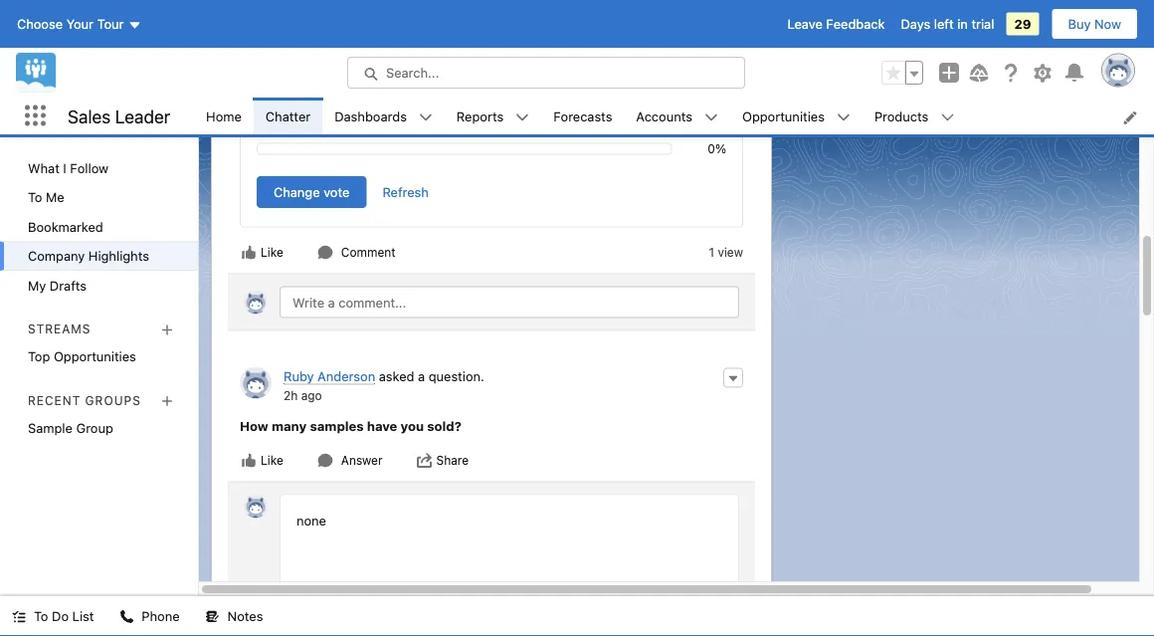 Task type: vqa. For each thing, say whether or not it's contained in the screenshot.
the topmost Product Family
no



Task type: describe. For each thing, give the bounding box(es) containing it.
question.
[[429, 369, 485, 384]]

company highlights
[[28, 248, 149, 263]]

ruby anderson, 2h ago element
[[228, 355, 756, 481]]

trial
[[972, 16, 995, 31]]

home link
[[194, 98, 254, 134]]

recent groups link
[[28, 393, 141, 407]]

sample group
[[28, 420, 113, 435]]

list
[[72, 609, 94, 624]]

sales
[[68, 105, 111, 127]]

sample group link
[[0, 413, 198, 443]]

to me
[[28, 190, 64, 205]]

like button for comment
[[240, 243, 285, 261]]

share
[[437, 453, 469, 467]]

products link
[[863, 98, 941, 134]]

Write a comment... text field
[[280, 286, 740, 318]]

a
[[418, 369, 425, 384]]

share button
[[416, 451, 470, 469]]

ruby anderson image for refresh
[[244, 290, 268, 314]]

my drafts
[[28, 278, 87, 293]]

phone
[[142, 609, 180, 624]]

choose your tour button
[[16, 8, 143, 40]]

buy
[[1069, 16, 1091, 31]]

company highlights link
[[0, 241, 198, 271]]

what
[[28, 160, 60, 175]]

like button for answer
[[240, 451, 285, 469]]

dashboards
[[335, 108, 407, 123]]

follow
[[70, 160, 109, 175]]

streams
[[28, 322, 91, 336]]

like for comment
[[261, 245, 284, 259]]

leave
[[788, 16, 823, 31]]

what i follow
[[28, 160, 109, 175]]

comment button
[[316, 243, 397, 261]]

text default image down how
[[241, 452, 257, 468]]

like for answer
[[261, 453, 284, 467]]

to do list
[[34, 609, 94, 624]]

top
[[28, 349, 50, 364]]

drafts
[[50, 278, 87, 293]]

many
[[272, 418, 307, 433]]

change vote
[[274, 185, 350, 200]]

none text field
[[281, 495, 739, 591]]

chatter link
[[254, 98, 323, 134]]

text default image inside share popup button
[[417, 452, 433, 468]]

text default image down change vote button
[[241, 244, 257, 260]]

ruby anderson asked a question. 2h ago
[[284, 369, 485, 402]]

reports link
[[445, 98, 516, 134]]

top opportunities link
[[0, 342, 198, 371]]

text default image inside phone button
[[120, 610, 134, 624]]

phone button
[[108, 596, 192, 636]]

products
[[875, 108, 929, 123]]

days
[[901, 16, 931, 31]]

text default image inside comment button
[[317, 244, 333, 260]]

opportunities list item
[[731, 98, 863, 134]]

do
[[52, 609, 69, 624]]

recent
[[28, 393, 81, 407]]

home
[[206, 108, 242, 123]]

sample
[[28, 420, 73, 435]]

answer button
[[316, 451, 384, 469]]

samples
[[310, 418, 364, 433]]

choose your tour
[[17, 16, 124, 31]]

days left in trial
[[901, 16, 995, 31]]

search...
[[386, 65, 439, 80]]

choose
[[17, 16, 63, 31]]

bookmarked link
[[0, 212, 198, 241]]

opportunities inside list item
[[743, 108, 825, 123]]

vote
[[324, 185, 350, 200]]

refresh
[[383, 185, 429, 200]]

ruby
[[284, 369, 314, 384]]

text default image inside notes button
[[206, 610, 220, 624]]

to for to me
[[28, 190, 42, 205]]

how many samples have you sold?
[[240, 418, 462, 433]]

buy now button
[[1052, 8, 1139, 40]]

dashboards list item
[[323, 98, 445, 134]]

my
[[28, 278, 46, 293]]

change
[[274, 185, 320, 200]]



Task type: locate. For each thing, give the bounding box(es) containing it.
1 ruby anderson image from the top
[[244, 290, 268, 314]]

to do list button
[[0, 596, 106, 636]]

anderson
[[318, 369, 375, 384]]

sold?
[[427, 418, 462, 433]]

text default image left do
[[12, 610, 26, 624]]

like down change
[[261, 245, 284, 259]]

0 vertical spatial like button
[[240, 243, 285, 261]]

2 like button from the top
[[240, 451, 285, 469]]

0 vertical spatial to
[[28, 190, 42, 205]]

view
[[718, 245, 744, 259]]

0%
[[708, 142, 727, 156]]

ruby anderson image for 2h ago
[[244, 494, 268, 518]]

accounts link
[[625, 98, 705, 134]]

sales leader
[[68, 105, 170, 127]]

how
[[240, 418, 269, 433]]

2 like from the top
[[261, 453, 284, 467]]

change vote button
[[257, 176, 367, 208]]

like down many
[[261, 453, 284, 467]]

streams link
[[28, 322, 91, 336]]

ruby anderson link
[[284, 369, 375, 385]]

opportunities link
[[731, 98, 837, 134]]

company
[[28, 248, 85, 263]]

notes button
[[194, 596, 275, 636]]

opportunities down leave
[[743, 108, 825, 123]]

what i follow link
[[0, 153, 198, 183]]

like button down change
[[240, 243, 285, 261]]

like button down how
[[240, 451, 285, 469]]

ruby anderson image left none
[[244, 494, 268, 518]]

to for to do list
[[34, 609, 48, 624]]

0 vertical spatial like
[[261, 245, 284, 259]]

now
[[1095, 16, 1122, 31]]

1 like button from the top
[[240, 243, 285, 261]]

to inside button
[[34, 609, 48, 624]]

1 view
[[709, 245, 744, 259]]

ago
[[301, 388, 322, 402]]

text default image left comment
[[317, 244, 333, 260]]

1
[[709, 245, 715, 259]]

0 vertical spatial ruby anderson image
[[244, 290, 268, 314]]

like
[[261, 245, 284, 259], [261, 453, 284, 467]]

chatter
[[266, 108, 311, 123]]

leader
[[115, 105, 170, 127]]

asked
[[379, 369, 415, 384]]

to
[[28, 190, 42, 205], [34, 609, 48, 624]]

my drafts link
[[0, 271, 198, 300]]

opportunities down streams link
[[54, 349, 136, 364]]

text default image left answer
[[317, 452, 333, 468]]

29
[[1015, 16, 1032, 31]]

text default image down the search...
[[419, 110, 433, 124]]

accounts list item
[[625, 98, 731, 134]]

0 horizontal spatial opportunities
[[54, 349, 136, 364]]

bookmarked
[[28, 219, 103, 234]]

to left me
[[28, 190, 42, 205]]

have
[[367, 418, 397, 433]]

2 ruby anderson image from the top
[[244, 494, 268, 518]]

dashboards link
[[323, 98, 419, 134]]

like inside ruby anderson, 2h ago element
[[261, 453, 284, 467]]

to me link
[[0, 183, 198, 212]]

search... button
[[347, 57, 746, 89]]

text default image inside answer button
[[317, 452, 333, 468]]

ruby anderson image up ruby anderson icon
[[244, 290, 268, 314]]

2h ago link
[[284, 388, 322, 402]]

1 vertical spatial like button
[[240, 451, 285, 469]]

answer
[[341, 453, 383, 467]]

accounts
[[636, 108, 693, 123]]

highlights
[[88, 248, 149, 263]]

list
[[194, 98, 1155, 134]]

comment
[[341, 245, 396, 259]]

opportunities inside "link"
[[54, 349, 136, 364]]

i
[[63, 160, 66, 175]]

reports list item
[[445, 98, 542, 134]]

leave feedback
[[788, 16, 885, 31]]

buy now
[[1069, 16, 1122, 31]]

top opportunities
[[28, 349, 136, 364]]

ruby anderson image
[[240, 367, 272, 399]]

left
[[935, 16, 954, 31]]

group
[[882, 61, 924, 85]]

opportunities
[[743, 108, 825, 123], [54, 349, 136, 364]]

list containing home
[[194, 98, 1155, 134]]

leave feedback link
[[788, 16, 885, 31]]

group
[[76, 420, 113, 435]]

like inside ruby anderson, 1h ago element
[[261, 245, 284, 259]]

to left do
[[34, 609, 48, 624]]

text default image left phone
[[120, 610, 134, 624]]

refresh link
[[383, 185, 429, 200]]

1 vertical spatial ruby anderson image
[[244, 494, 268, 518]]

1 vertical spatial like
[[261, 453, 284, 467]]

notes
[[228, 609, 263, 624]]

0 vertical spatial opportunities
[[743, 108, 825, 123]]

reports
[[457, 108, 504, 123]]

forecasts link
[[542, 98, 625, 134]]

ruby anderson image
[[244, 290, 268, 314], [244, 494, 268, 518]]

text default image
[[241, 244, 257, 260], [317, 244, 333, 260], [241, 452, 257, 468], [317, 452, 333, 468], [417, 452, 433, 468], [12, 610, 26, 624]]

1 horizontal spatial opportunities
[[743, 108, 825, 123]]

like button
[[240, 243, 285, 261], [240, 451, 285, 469]]

feedback
[[827, 16, 885, 31]]

1 vertical spatial to
[[34, 609, 48, 624]]

like button inside ruby anderson, 2h ago element
[[240, 451, 285, 469]]

your
[[66, 16, 94, 31]]

groups
[[85, 393, 141, 407]]

text default image inside to do list button
[[12, 610, 26, 624]]

tour
[[97, 16, 124, 31]]

me
[[46, 190, 64, 205]]

text default image right reports
[[516, 110, 530, 124]]

1 like from the top
[[261, 245, 284, 259]]

text default image inside dashboards list item
[[419, 110, 433, 124]]

2h
[[284, 388, 298, 402]]

you
[[401, 418, 424, 433]]

1 vertical spatial opportunities
[[54, 349, 136, 364]]

forecasts
[[554, 108, 613, 123]]

text default image inside reports list item
[[516, 110, 530, 124]]

none
[[297, 513, 326, 528]]

text default image
[[419, 110, 433, 124], [516, 110, 530, 124], [120, 610, 134, 624], [206, 610, 220, 624]]

text default image left share
[[417, 452, 433, 468]]

in
[[958, 16, 968, 31]]

text default image left 'notes'
[[206, 610, 220, 624]]

ruby anderson, 1h ago element
[[228, 0, 756, 273]]

products list item
[[863, 98, 967, 134]]



